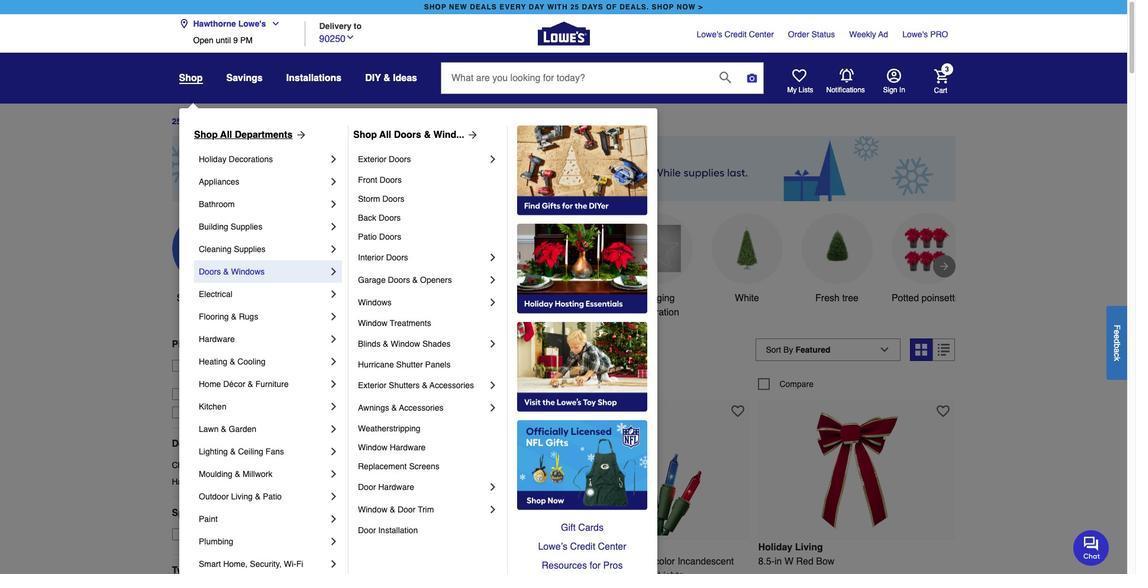 Task type: describe. For each thing, give the bounding box(es) containing it.
resources for pros
[[542, 561, 623, 571]]

lowe's credit center
[[538, 542, 627, 552]]

building
[[199, 222, 228, 231]]

0 vertical spatial deals
[[216, 117, 238, 126]]

lowe's home improvement logo image
[[538, 7, 590, 59]]

moulding & millwork
[[199, 469, 273, 479]]

trim
[[418, 505, 434, 514]]

doors for patio
[[379, 232, 401, 242]]

wind...
[[434, 130, 464, 140]]

cleaning supplies link
[[199, 238, 328, 260]]

1 e from the top
[[1113, 330, 1122, 334]]

weatherstripping link
[[358, 419, 499, 438]]

diy & ideas button
[[365, 67, 417, 89]]

millwork
[[243, 469, 273, 479]]

diy & ideas
[[365, 73, 417, 83]]

in for holiday living 100-count 20.62-ft multicolor incandescent plug-in christmas string lights
[[575, 570, 583, 574]]

doors for exterior
[[389, 154, 411, 164]]

credit for lowe's
[[725, 30, 747, 39]]

window hardware link
[[358, 438, 499, 457]]

shop for shop all deals
[[177, 293, 199, 304]]

storm
[[358, 194, 380, 204]]

smart home, security, wi-fi
[[199, 559, 303, 569]]

0 vertical spatial savings
[[226, 73, 263, 83]]

chevron right image for moulding & millwork
[[328, 468, 340, 480]]

chevron right image for kitchen
[[328, 401, 340, 413]]

doors & windows link
[[199, 260, 328, 283]]

door for door hardware
[[358, 482, 376, 492]]

pro
[[931, 30, 949, 39]]

lawn & garden link
[[199, 418, 328, 440]]

lowe's credit center
[[697, 30, 774, 39]]

awnings & accessories
[[358, 403, 444, 413]]

days
[[183, 117, 203, 126]]

hawthorne for hawthorne lowe's & nearby stores
[[190, 373, 230, 382]]

flooring & rugs
[[199, 312, 258, 321]]

door hardware
[[358, 482, 414, 492]]

chevron right image for exterior doors
[[487, 153, 499, 165]]

exterior doors
[[358, 154, 411, 164]]

holiday for holiday living 8.5-in w red bow
[[759, 542, 793, 553]]

& inside shop all doors & wind... link
[[424, 130, 431, 140]]

incandescent for white
[[456, 556, 512, 567]]

stores
[[295, 373, 318, 382]]

living for holiday living
[[572, 293, 597, 304]]

window treatments
[[358, 318, 431, 328]]

a
[[1113, 348, 1122, 353]]

lawn
[[199, 424, 219, 434]]

chevron right image for paint
[[328, 513, 340, 525]]

chevron right image for appliances
[[328, 176, 340, 188]]

fi
[[296, 559, 303, 569]]

lowe's home improvement notification center image
[[840, 69, 854, 83]]

all for deals
[[201, 293, 211, 304]]

w
[[785, 556, 794, 567]]

100- for 100-count 20.62-ft multicolor incandescent plug-in christmas string lights
[[553, 556, 572, 567]]

installations button
[[286, 67, 342, 89]]

officially licensed n f l gifts. shop now. image
[[517, 420, 648, 510]]

outdoor living & patio
[[199, 492, 282, 501]]

1 vertical spatial door
[[398, 505, 416, 514]]

supplies for building supplies
[[231, 222, 262, 231]]

outdoor living & patio link
[[199, 485, 328, 508]]

living for holiday living 100-count 20.62-ft white incandescent plug- in christmas string lights
[[384, 542, 412, 553]]

20.62- for white
[[394, 556, 421, 567]]

2 e from the top
[[1113, 334, 1122, 339]]

lighting & ceiling fans link
[[199, 440, 328, 463]]

resources
[[542, 561, 587, 571]]

home décor & furniture
[[199, 379, 289, 389]]

accessories inside exterior shutters & accessories link
[[430, 381, 474, 390]]

0 vertical spatial in
[[434, 344, 445, 361]]

chevron right image for door hardware
[[487, 481, 499, 493]]

windows inside doors & windows link
[[231, 267, 265, 276]]

chevron down image
[[266, 19, 280, 28]]

1001813154 element
[[553, 378, 608, 390]]

accessories inside awnings & accessories link
[[399, 403, 444, 413]]

lights for multicolor
[[658, 570, 684, 574]]

lowe's down free store pickup today at:
[[232, 373, 258, 382]]

chevron right image for outdoor living & patio
[[328, 491, 340, 503]]

shop all departments link
[[194, 128, 307, 142]]

doors for back
[[379, 213, 401, 223]]

chevron right image for home décor & furniture
[[328, 378, 340, 390]]

f
[[1113, 325, 1122, 330]]

1 heart outline image from the left
[[732, 405, 745, 418]]

on sale
[[193, 530, 223, 539]]

lowe's credit center link
[[697, 28, 774, 40]]

chevron right image for window & door trim
[[487, 504, 499, 516]]

find gifts for the diyer. image
[[517, 125, 648, 215]]

sign in
[[883, 86, 906, 94]]

& inside flooring & rugs link
[[231, 312, 237, 321]]

9
[[233, 36, 238, 45]]

replacement screens
[[358, 462, 440, 471]]

special offers
[[172, 508, 236, 518]]

door installation
[[358, 526, 418, 535]]

1 vertical spatial 25
[[172, 117, 181, 126]]

holiday decorations link
[[199, 148, 328, 170]]

shop for shop all doors & wind...
[[353, 130, 377, 140]]

special
[[172, 508, 205, 518]]

hanging decoration
[[635, 293, 679, 318]]

garden
[[229, 424, 256, 434]]

chevron down image
[[346, 32, 355, 42]]

decorations for holiday decorations
[[229, 154, 273, 164]]

heating & cooling
[[199, 357, 266, 366]]

20.62- for multicolor
[[600, 556, 627, 567]]

doors & windows
[[199, 267, 265, 276]]

chevron right image for exterior shutters & accessories
[[487, 379, 499, 391]]

living for outdoor living & patio
[[231, 492, 253, 501]]

lowe's pro
[[903, 30, 949, 39]]

window up hurricane shutter panels
[[391, 339, 420, 349]]

compare for 1001813120 'element' on the bottom of the page
[[369, 379, 403, 389]]

door installation link
[[358, 521, 499, 540]]

ideas
[[393, 73, 417, 83]]

weekly
[[850, 30, 877, 39]]

installations
[[286, 73, 342, 83]]

1 horizontal spatial arrow right image
[[939, 260, 950, 272]]

chevron right image for building supplies
[[328, 221, 340, 233]]

lowe's home improvement cart image
[[934, 69, 949, 83]]

shop for shop
[[179, 73, 203, 83]]

chevron right image for interior doors
[[487, 252, 499, 263]]

25 days of deals. shop new deals every day. while supplies last. image
[[172, 136, 956, 201]]

appliances
[[199, 177, 239, 186]]

0 vertical spatial hardware
[[199, 334, 235, 344]]

chevron right image for blinds & window shades
[[487, 338, 499, 350]]

living for holiday living 100-count 20.62-ft multicolor incandescent plug-in christmas string lights
[[590, 542, 618, 553]]

decorations for christmas decorations
[[212, 460, 256, 470]]

d
[[1113, 339, 1122, 343]]

moulding
[[199, 469, 233, 479]]

window for hardware
[[358, 443, 388, 452]]

led
[[378, 293, 397, 304]]

credit for lowe's
[[570, 542, 596, 552]]

90250
[[319, 33, 346, 44]]

lowe's home improvement account image
[[887, 69, 901, 83]]

lighting & ceiling fans
[[199, 447, 284, 456]]

window & door trim link
[[358, 498, 487, 521]]

kitchen link
[[199, 395, 328, 418]]

exterior shutters & accessories link
[[358, 374, 487, 397]]

in inside holiday living 8.5-in w red bow
[[775, 556, 782, 567]]

offers
[[208, 508, 236, 518]]

list view image
[[939, 344, 950, 356]]

windows link
[[358, 291, 487, 314]]

chevron right image for cleaning supplies
[[328, 243, 340, 255]]

flooring
[[199, 312, 229, 321]]

chevron right image for lawn & garden
[[328, 423, 340, 435]]

christmas for holiday living 100-count 20.62-ft multicolor incandescent plug-in christmas string lights
[[586, 570, 628, 574]]

patio doors link
[[358, 227, 499, 246]]

weekly ad link
[[850, 28, 889, 40]]

cleaning supplies
[[199, 244, 266, 254]]

lowe's
[[538, 542, 568, 552]]

1 vertical spatial savings
[[461, 293, 494, 304]]

& inside blinds & window shades link
[[383, 339, 389, 349]]

25 days of deals
[[172, 117, 238, 126]]

deals.
[[620, 3, 649, 11]]

storm doors
[[358, 194, 405, 204]]

wi-
[[284, 559, 296, 569]]

chevron right image for plumbing
[[328, 536, 340, 548]]

chevron right image for bathroom
[[328, 198, 340, 210]]

order status link
[[788, 28, 835, 40]]

chevron right image for flooring & rugs
[[328, 311, 340, 323]]

doors for interior
[[386, 253, 408, 262]]

lowe's up pm
[[238, 19, 266, 28]]

center for lowe's credit center
[[749, 30, 774, 39]]

every
[[500, 3, 526, 11]]

departments element
[[172, 438, 329, 450]]

holiday for holiday living 100-count 20.62-ft white incandescent plug- in christmas string lights
[[348, 542, 382, 553]]

kitchen
[[199, 402, 227, 411]]

0 horizontal spatial patio
[[263, 492, 282, 501]]

& inside diy & ideas "button"
[[384, 73, 390, 83]]

fast delivery
[[190, 408, 238, 417]]

arrow right image inside shop all doors & wind... link
[[464, 129, 479, 141]]

1 shop from the left
[[424, 3, 447, 11]]

b
[[1113, 343, 1122, 348]]

camera image
[[746, 72, 758, 84]]

1 horizontal spatial 25
[[571, 3, 580, 11]]

holiday living 8.5-in w red bow
[[759, 542, 835, 567]]

weatherstripping
[[358, 424, 421, 433]]

for
[[590, 561, 601, 571]]

cards
[[579, 523, 604, 533]]

blinds
[[358, 339, 381, 349]]

& inside lighting & ceiling fans link
[[230, 447, 236, 456]]

hurricane shutter panels link
[[358, 355, 499, 374]]

arrow right image
[[293, 129, 307, 141]]

1 horizontal spatial patio
[[358, 232, 377, 242]]



Task type: locate. For each thing, give the bounding box(es) containing it.
0 horizontal spatial 20.62-
[[394, 556, 421, 567]]

holiday for holiday living 100-count 20.62-ft multicolor incandescent plug-in christmas string lights
[[553, 542, 587, 553]]

0 vertical spatial delivery
[[319, 21, 352, 30]]

decorations down shop all departments link
[[229, 154, 273, 164]]

0 horizontal spatial shop
[[424, 3, 447, 11]]

& inside heating & cooling link
[[230, 357, 235, 366]]

hawthorne lowe's
[[193, 19, 266, 28]]

1 horizontal spatial incandescent
[[678, 556, 734, 567]]

christmas down lowe's credit center link
[[586, 570, 628, 574]]

& left openers
[[412, 275, 418, 285]]

chevron right image
[[487, 153, 499, 165], [328, 176, 340, 188], [328, 198, 340, 210], [328, 221, 340, 233], [328, 266, 340, 278], [487, 297, 499, 308], [328, 311, 340, 323], [328, 333, 340, 345], [328, 356, 340, 368], [487, 402, 499, 414], [328, 468, 340, 480], [328, 491, 340, 503], [487, 504, 499, 516], [328, 536, 340, 548]]

multicolor
[[635, 556, 675, 567]]

incandescent inside holiday living 100-count 20.62-ft white incandescent plug- in christmas string lights
[[456, 556, 512, 567]]

patio
[[358, 232, 377, 242], [263, 492, 282, 501]]

home décor & furniture link
[[199, 373, 328, 395]]

interior doors
[[358, 253, 408, 262]]

chevron right image for awnings & accessories
[[487, 402, 499, 414]]

shop button
[[179, 72, 203, 84]]

hardware up replacement screens
[[390, 443, 426, 452]]

1 horizontal spatial compare
[[574, 379, 608, 389]]

paint link
[[199, 508, 328, 530]]

supplies up cleaning supplies
[[231, 222, 262, 231]]

lights
[[431, 570, 456, 574], [658, 570, 684, 574]]

& inside home décor & furniture link
[[248, 379, 253, 389]]

1 horizontal spatial all
[[220, 130, 232, 140]]

decorations
[[229, 154, 273, 164], [504, 344, 586, 361], [212, 460, 256, 470], [212, 477, 256, 486]]

center for lowe's credit center
[[598, 542, 627, 552]]

5013254527 element
[[759, 378, 814, 390]]

& inside doors & windows link
[[223, 267, 229, 276]]

1 vertical spatial white
[[429, 556, 453, 567]]

1 vertical spatial pickup
[[231, 361, 256, 370]]

1 horizontal spatial shop
[[652, 3, 674, 11]]

pm
[[240, 36, 253, 45]]

christmas inside holiday living 100-count 20.62-ft white incandescent plug- in christmas string lights
[[358, 570, 401, 574]]

shop down open
[[179, 73, 203, 83]]

exterior shutters & accessories
[[358, 381, 474, 390]]

1 horizontal spatial in
[[775, 556, 782, 567]]

replacement screens link
[[358, 457, 499, 476]]

hardware down replacement screens
[[378, 482, 414, 492]]

credit up resources for pros link
[[570, 542, 596, 552]]

0 horizontal spatial windows
[[231, 267, 265, 276]]

fresh tree button
[[802, 213, 873, 305]]

1 horizontal spatial lights
[[658, 570, 684, 574]]

living
[[572, 293, 597, 304], [231, 492, 253, 501], [384, 542, 412, 553], [590, 542, 618, 553], [795, 542, 823, 553]]

0 horizontal spatial ft
[[421, 556, 427, 567]]

2 horizontal spatial compare
[[780, 379, 814, 389]]

hawthorne inside hawthorne lowe's & nearby stores button
[[190, 373, 230, 382]]

0 vertical spatial arrow right image
[[464, 129, 479, 141]]

compare inside 1001813120 'element'
[[369, 379, 403, 389]]

1 horizontal spatial 100-
[[553, 556, 572, 567]]

shutters
[[389, 381, 420, 390]]

1 horizontal spatial credit
[[725, 30, 747, 39]]

exterior for exterior shutters & accessories
[[358, 381, 387, 390]]

0 vertical spatial 25
[[571, 3, 580, 11]]

2 count from the left
[[572, 556, 597, 567]]

plug- inside holiday living 100-count 20.62-ft multicolor incandescent plug-in christmas string lights
[[553, 570, 575, 574]]

hardware for door hardware
[[378, 482, 414, 492]]

potted poinsettia
[[892, 293, 963, 304]]

2 20.62- from the left
[[600, 556, 627, 567]]

all for departments
[[220, 130, 232, 140]]

plug- for 100-count 20.62-ft multicolor incandescent plug-in christmas string lights
[[553, 570, 575, 574]]

string for white
[[403, 570, 428, 574]]

1 vertical spatial patio
[[263, 492, 282, 501]]

20.62-
[[394, 556, 421, 567], [600, 556, 627, 567]]

holiday living
[[538, 293, 597, 304]]

ft right pros
[[627, 556, 632, 567]]

0 vertical spatial credit
[[725, 30, 747, 39]]

holiday hosting essentials. image
[[517, 224, 648, 314]]

living inside holiday living 100-count 20.62-ft white incandescent plug- in christmas string lights
[[384, 542, 412, 553]]

1 vertical spatial accessories
[[399, 403, 444, 413]]

0 horizontal spatial plug-
[[515, 556, 537, 567]]

electrical
[[199, 289, 233, 299]]

count inside holiday living 100-count 20.62-ft multicolor incandescent plug-in christmas string lights
[[572, 556, 597, 567]]

1 horizontal spatial 20.62-
[[600, 556, 627, 567]]

2 ft from the left
[[627, 556, 632, 567]]

hanging decoration button
[[622, 213, 693, 320]]

all up exterior doors
[[380, 130, 391, 140]]

1 count from the left
[[367, 556, 392, 567]]

c
[[1113, 353, 1122, 357]]

& right shutters
[[422, 381, 428, 390]]

0 horizontal spatial in
[[348, 570, 356, 574]]

1 horizontal spatial in
[[575, 570, 583, 574]]

window up door installation
[[358, 505, 388, 514]]

1 horizontal spatial christmas
[[358, 570, 401, 574]]

1 vertical spatial arrow right image
[[939, 260, 950, 272]]

& right diy
[[384, 73, 390, 83]]

3 compare from the left
[[780, 379, 814, 389]]

doors up garage doors & openers
[[386, 253, 408, 262]]

& up door installation
[[390, 505, 395, 514]]

compare inside 5013254527 element
[[780, 379, 814, 389]]

panels
[[425, 360, 451, 369]]

pros
[[604, 561, 623, 571]]

0 horizontal spatial savings
[[226, 73, 263, 83]]

1 horizontal spatial ft
[[627, 556, 632, 567]]

plug- inside holiday living 100-count 20.62-ft white incandescent plug- in christmas string lights
[[515, 556, 537, 567]]

living inside holiday living 100-count 20.62-ft multicolor incandescent plug-in christmas string lights
[[590, 542, 618, 553]]

accessories up weatherstripping link
[[399, 403, 444, 413]]

door down the replacement
[[358, 482, 376, 492]]

1 vertical spatial delivery
[[215, 339, 252, 350]]

treatments
[[390, 318, 431, 328]]

in inside button
[[900, 86, 906, 94]]

blinds & window shades link
[[358, 333, 487, 355]]

& down cleaning supplies
[[223, 267, 229, 276]]

awnings
[[358, 403, 389, 413]]

supplies down "building supplies" link
[[234, 244, 266, 254]]

doors up exterior doors link at top left
[[394, 130, 421, 140]]

white inside button
[[735, 293, 759, 304]]

& left wind...
[[424, 130, 431, 140]]

hanukkah
[[172, 477, 209, 486]]

hawthorne down the store at the bottom left of the page
[[190, 373, 230, 382]]

ceiling
[[238, 447, 263, 456]]

chevron right image for electrical
[[328, 288, 340, 300]]

center up pros
[[598, 542, 627, 552]]

doors down front doors
[[383, 194, 405, 204]]

0 vertical spatial departments
[[235, 130, 293, 140]]

exterior down hurricane
[[358, 381, 387, 390]]

100- down door installation
[[348, 556, 367, 567]]

in inside holiday living 100-count 20.62-ft multicolor incandescent plug-in christmas string lights
[[575, 570, 583, 574]]

1 vertical spatial in
[[775, 556, 782, 567]]

count
[[367, 556, 392, 567], [572, 556, 597, 567]]

doors up storm doors
[[380, 175, 402, 185]]

accessories down the panels
[[430, 381, 474, 390]]

0 vertical spatial patio
[[358, 232, 377, 242]]

delivery up heating & cooling
[[215, 339, 252, 350]]

fresh
[[816, 293, 840, 304]]

living for holiday living 8.5-in w red bow
[[795, 542, 823, 553]]

window
[[358, 318, 388, 328], [391, 339, 420, 349], [358, 443, 388, 452], [358, 505, 388, 514]]

patio down back
[[358, 232, 377, 242]]

100- inside holiday living 100-count 20.62-ft multicolor incandescent plug-in christmas string lights
[[553, 556, 572, 567]]

shop inside shop all departments link
[[194, 130, 218, 140]]

electrical link
[[199, 283, 328, 305]]

1 horizontal spatial departments
[[235, 130, 293, 140]]

fast
[[190, 408, 206, 417]]

heart outline image
[[732, 405, 745, 418], [937, 405, 950, 418]]

& right décor
[[248, 379, 253, 389]]

holiday for holiday decorations
[[199, 154, 227, 164]]

windows inside windows link
[[358, 298, 392, 307]]

patio doors
[[358, 232, 401, 242]]

living inside holiday living 8.5-in w red bow
[[795, 542, 823, 553]]

cart
[[934, 86, 948, 94]]

& right the store at the bottom left of the page
[[230, 357, 235, 366]]

my
[[788, 86, 797, 94]]

shop left electrical
[[177, 293, 199, 304]]

0 horizontal spatial string
[[403, 570, 428, 574]]

compare for 1001813154 element
[[574, 379, 608, 389]]

search image
[[720, 71, 732, 83]]

25 left the days
[[172, 117, 181, 126]]

1 horizontal spatial plug-
[[553, 570, 575, 574]]

count for 100-count 20.62-ft white incandescent plug- in christmas string lights
[[367, 556, 392, 567]]

bow
[[816, 556, 835, 567]]

1 horizontal spatial savings button
[[442, 213, 513, 305]]

0 horizontal spatial arrow right image
[[464, 129, 479, 141]]

holiday decorations
[[199, 154, 273, 164]]

0 horizontal spatial christmas
[[172, 460, 209, 470]]

& down hanukkah decorations link
[[255, 492, 261, 501]]

gift cards
[[561, 523, 604, 533]]

departments down lawn
[[172, 439, 230, 449]]

& inside awnings & accessories link
[[392, 403, 397, 413]]

1 horizontal spatial shop
[[353, 130, 377, 140]]

0 vertical spatial savings button
[[226, 67, 263, 89]]

1 vertical spatial hawthorne
[[190, 373, 230, 382]]

chevron right image for smart home, security, wi-fi
[[328, 558, 340, 570]]

0 horizontal spatial lights
[[431, 570, 456, 574]]

decorations for hanukkah decorations
[[212, 477, 256, 486]]

back doors
[[358, 213, 401, 223]]

shop
[[424, 3, 447, 11], [652, 3, 674, 11]]

2 heart outline image from the left
[[937, 405, 950, 418]]

1 horizontal spatial center
[[749, 30, 774, 39]]

credit up "search" image
[[725, 30, 747, 39]]

lights for white
[[431, 570, 456, 574]]

window up the replacement
[[358, 443, 388, 452]]

arrow right image
[[464, 129, 479, 141], [939, 260, 950, 272]]

chevron right image for hardware
[[328, 333, 340, 345]]

198
[[348, 344, 371, 361]]

shop
[[179, 73, 203, 83], [177, 293, 199, 304]]

chat invite button image
[[1074, 530, 1110, 566]]

0 horizontal spatial 25
[[172, 117, 181, 126]]

0 vertical spatial plug-
[[515, 556, 537, 567]]

1 vertical spatial plug-
[[553, 570, 575, 574]]

red
[[796, 556, 814, 567]]

grid view image
[[916, 344, 928, 356]]

2 incandescent from the left
[[678, 556, 734, 567]]

incandescent
[[456, 556, 512, 567], [678, 556, 734, 567]]

my lists link
[[788, 69, 814, 95]]

door left trim
[[398, 505, 416, 514]]

& right awnings
[[392, 403, 397, 413]]

ft inside holiday living 100-count 20.62-ft multicolor incandescent plug-in christmas string lights
[[627, 556, 632, 567]]

0 horizontal spatial count
[[367, 556, 392, 567]]

25 right with
[[571, 3, 580, 11]]

arrow right image up poinsettia
[[939, 260, 950, 272]]

2 horizontal spatial all
[[380, 130, 391, 140]]

2 string from the left
[[631, 570, 656, 574]]

supplies inside 'link'
[[234, 244, 266, 254]]

count inside holiday living 100-count 20.62-ft white incandescent plug- in christmas string lights
[[367, 556, 392, 567]]

100- for 100-count 20.62-ft white incandescent plug- in christmas string lights
[[348, 556, 367, 567]]

count down door installation
[[367, 556, 392, 567]]

exterior up front
[[358, 154, 387, 164]]

all up 'flooring'
[[201, 293, 211, 304]]

0 vertical spatial supplies
[[231, 222, 262, 231]]

hawthorne for hawthorne lowe's
[[193, 19, 236, 28]]

1 horizontal spatial pickup
[[231, 361, 256, 370]]

door left "installation"
[[358, 526, 376, 535]]

2 vertical spatial delivery
[[208, 408, 238, 417]]

0 horizontal spatial white
[[429, 556, 453, 567]]

1001813120 element
[[348, 378, 403, 390]]

hawthorne lowe's & nearby stores
[[190, 373, 318, 382]]

2 100- from the left
[[553, 556, 572, 567]]

plug- left resources
[[515, 556, 537, 567]]

window for &
[[358, 505, 388, 514]]

deals inside button
[[214, 293, 238, 304]]

0 vertical spatial windows
[[231, 267, 265, 276]]

delivery up lawn & garden
[[208, 408, 238, 417]]

1 vertical spatial savings button
[[442, 213, 513, 305]]

ft inside holiday living 100-count 20.62-ft white incandescent plug- in christmas string lights
[[421, 556, 427, 567]]

1 horizontal spatial count
[[572, 556, 597, 567]]

1 vertical spatial center
[[598, 542, 627, 552]]

& right blinds
[[383, 339, 389, 349]]

supplies for cleaning supplies
[[234, 244, 266, 254]]

plug- down lowe's
[[553, 570, 575, 574]]

0 horizontal spatial all
[[201, 293, 211, 304]]

exterior for exterior doors
[[358, 154, 387, 164]]

holiday inside holiday living 100-count 20.62-ft white incandescent plug- in christmas string lights
[[348, 542, 382, 553]]

1 shop from the left
[[194, 130, 218, 140]]

door for door installation
[[358, 526, 376, 535]]

f e e d b a c k button
[[1107, 306, 1128, 380]]

2 horizontal spatial christmas
[[586, 570, 628, 574]]

fresh tree
[[816, 293, 859, 304]]

compare for 5013254527 element
[[780, 379, 814, 389]]

christmas for holiday living 100-count 20.62-ft white incandescent plug- in christmas string lights
[[358, 570, 401, 574]]

20.62- inside holiday living 100-count 20.62-ft white incandescent plug- in christmas string lights
[[394, 556, 421, 567]]

1 vertical spatial departments
[[172, 439, 230, 449]]

1 vertical spatial supplies
[[234, 244, 266, 254]]

sign in button
[[883, 69, 906, 95]]

string down the door installation link
[[403, 570, 428, 574]]

plug- for 100-count 20.62-ft white incandescent plug- in christmas string lights
[[515, 556, 537, 567]]

1 vertical spatial hardware
[[390, 443, 426, 452]]

0 horizontal spatial center
[[598, 542, 627, 552]]

k
[[1113, 357, 1122, 361]]

0 vertical spatial pickup
[[172, 339, 203, 350]]

incandescent inside holiday living 100-count 20.62-ft multicolor incandescent plug-in christmas string lights
[[678, 556, 734, 567]]

hardware for window hardware
[[390, 443, 426, 452]]

chevron right image for lighting & ceiling fans
[[328, 446, 340, 458]]

patio down moulding & millwork link
[[263, 492, 282, 501]]

1 ft from the left
[[421, 556, 427, 567]]

1 compare from the left
[[369, 379, 403, 389]]

savings down pm
[[226, 73, 263, 83]]

window up blinds
[[358, 318, 388, 328]]

0 vertical spatial door
[[358, 482, 376, 492]]

lights down multicolor
[[658, 570, 684, 574]]

doors down 'back doors'
[[379, 232, 401, 242]]

arrow right image up exterior doors link at top left
[[464, 129, 479, 141]]

in for holiday living 100-count 20.62-ft white incandescent plug- in christmas string lights
[[348, 570, 356, 574]]

& right lawn
[[221, 424, 227, 434]]

hawthorne
[[193, 19, 236, 28], [190, 373, 230, 382]]

visit the lowe's toy shop. image
[[517, 322, 648, 412]]

shop for shop all departments
[[194, 130, 218, 140]]

chevron right image for garage doors & openers
[[487, 274, 499, 286]]

1 lights from the left
[[431, 570, 456, 574]]

e up "d" on the bottom
[[1113, 330, 1122, 334]]

shop inside shop all deals button
[[177, 293, 199, 304]]

20.62- inside holiday living 100-count 20.62-ft multicolor incandescent plug-in christmas string lights
[[600, 556, 627, 567]]

in
[[434, 344, 445, 361], [775, 556, 782, 567]]

heart outline image
[[526, 405, 539, 418]]

deals up flooring & rugs
[[214, 293, 238, 304]]

1 vertical spatial deals
[[214, 293, 238, 304]]

0 horizontal spatial compare
[[369, 379, 403, 389]]

2 lights from the left
[[658, 570, 684, 574]]

holiday inside holiday living 8.5-in w red bow
[[759, 542, 793, 553]]

shop down 25 days of deals link
[[194, 130, 218, 140]]

2 horizontal spatial in
[[900, 86, 906, 94]]

deals right of
[[216, 117, 238, 126]]

now
[[677, 3, 696, 11]]

shop left the 'new'
[[424, 3, 447, 11]]

& inside moulding & millwork link
[[235, 469, 240, 479]]

string inside holiday living 100-count 20.62-ft multicolor incandescent plug-in christmas string lights
[[631, 570, 656, 574]]

location image
[[179, 19, 189, 28]]

1 vertical spatial shop
[[177, 293, 199, 304]]

bathroom
[[199, 199, 235, 209]]

shop all doors & wind...
[[353, 130, 464, 140]]

christmas up hanukkah
[[172, 460, 209, 470]]

free store pickup today at:
[[190, 361, 292, 370]]

chevron right image for holiday decorations
[[328, 153, 340, 165]]

1 100- from the left
[[348, 556, 367, 567]]

& inside window & door trim link
[[390, 505, 395, 514]]

blinds & window shades
[[358, 339, 451, 349]]

shop all deals button
[[172, 213, 243, 305]]

1 horizontal spatial windows
[[358, 298, 392, 307]]

windows down 'cleaning supplies' 'link'
[[231, 267, 265, 276]]

incandescent for multicolor
[[678, 556, 734, 567]]

hawthorne inside 'hawthorne lowe's' button
[[193, 19, 236, 28]]

screens
[[409, 462, 440, 471]]

2 compare from the left
[[574, 379, 608, 389]]

& up heating
[[206, 339, 212, 350]]

100- inside holiday living 100-count 20.62-ft white incandescent plug- in christmas string lights
[[348, 556, 367, 567]]

0 horizontal spatial savings button
[[226, 67, 263, 89]]

shop new deals every day with 25 days of deals. shop now > link
[[422, 0, 706, 14]]

shop all deals
[[177, 293, 238, 304]]

string down multicolor
[[631, 570, 656, 574]]

compare inside 1001813154 element
[[574, 379, 608, 389]]

living inside outdoor living & patio link
[[231, 492, 253, 501]]

decorations down 'lighting & ceiling fans' at bottom
[[212, 460, 256, 470]]

window for treatments
[[358, 318, 388, 328]]

1 horizontal spatial savings
[[461, 293, 494, 304]]

holiday for holiday living
[[538, 293, 569, 304]]

christmas down door installation
[[358, 570, 401, 574]]

hawthorne up the open until 9 pm
[[193, 19, 236, 28]]

string inside holiday living 100-count 20.62-ft white incandescent plug- in christmas string lights
[[403, 570, 428, 574]]

0 vertical spatial hawthorne
[[193, 19, 236, 28]]

string for multicolor
[[631, 570, 656, 574]]

1 horizontal spatial white
[[735, 293, 759, 304]]

lowe's down the >
[[697, 30, 723, 39]]

living inside 'holiday living' button
[[572, 293, 597, 304]]

white inside holiday living 100-count 20.62-ft white incandescent plug- in christmas string lights
[[429, 556, 453, 567]]

0 horizontal spatial heart outline image
[[732, 405, 745, 418]]

delivery up 90250
[[319, 21, 352, 30]]

& left 'rugs'
[[231, 312, 237, 321]]

shop inside shop all doors & wind... link
[[353, 130, 377, 140]]

3
[[945, 65, 949, 74]]

decorations up 1001813154 element
[[504, 344, 586, 361]]

2 shop from the left
[[353, 130, 377, 140]]

hawthorne lowe's & nearby stores button
[[190, 372, 318, 383]]

None search field
[[441, 62, 764, 105]]

installation
[[378, 526, 418, 535]]

all for doors
[[380, 130, 391, 140]]

& inside exterior shutters & accessories link
[[422, 381, 428, 390]]

center left order
[[749, 30, 774, 39]]

& inside lawn & garden link
[[221, 424, 227, 434]]

savings up "window treatments" link
[[461, 293, 494, 304]]

chevron right image for doors & windows
[[328, 266, 340, 278]]

e up b
[[1113, 334, 1122, 339]]

lights inside holiday living 100-count 20.62-ft multicolor incandescent plug-in christmas string lights
[[658, 570, 684, 574]]

1 horizontal spatial string
[[631, 570, 656, 574]]

christmas inside holiday living 100-count 20.62-ft multicolor incandescent plug-in christmas string lights
[[586, 570, 628, 574]]

2 exterior from the top
[[358, 381, 387, 390]]

& down today
[[260, 373, 265, 382]]

0 horizontal spatial credit
[[570, 542, 596, 552]]

storm doors link
[[358, 189, 499, 208]]

0 vertical spatial shop
[[179, 73, 203, 83]]

store
[[209, 361, 229, 370]]

chevron right image for heating & cooling
[[328, 356, 340, 368]]

>
[[699, 3, 703, 11]]

& left the ceiling
[[230, 447, 236, 456]]

doors for storm
[[383, 194, 405, 204]]

doors down cleaning
[[199, 267, 221, 276]]

1 vertical spatial windows
[[358, 298, 392, 307]]

count down lowe's credit center
[[572, 556, 597, 567]]

décor
[[223, 379, 245, 389]]

doors for garage
[[388, 275, 410, 285]]

ft down the door installation link
[[421, 556, 427, 567]]

furniture
[[256, 379, 289, 389]]

poinsettia
[[922, 293, 963, 304]]

2 vertical spatial door
[[358, 526, 376, 535]]

0 vertical spatial exterior
[[358, 154, 387, 164]]

garage doors & openers
[[358, 275, 452, 285]]

ft for white
[[421, 556, 427, 567]]

all down 25 days of deals
[[220, 130, 232, 140]]

holiday inside holiday living 100-count 20.62-ft multicolor incandescent plug-in christmas string lights
[[553, 542, 587, 553]]

lights down the door installation link
[[431, 570, 456, 574]]

departments up holiday decorations link
[[235, 130, 293, 140]]

lowe's left pro
[[903, 30, 928, 39]]

Search Query text field
[[442, 63, 710, 94]]

1 vertical spatial credit
[[570, 542, 596, 552]]

smart
[[199, 559, 221, 569]]

1 string from the left
[[403, 570, 428, 574]]

& inside hawthorne lowe's & nearby stores button
[[260, 373, 265, 382]]

gift cards link
[[517, 519, 648, 537]]

home
[[199, 379, 221, 389]]

2 vertical spatial hardware
[[378, 482, 414, 492]]

windows down "garage" in the top of the page
[[358, 298, 392, 307]]

in inside holiday living 100-count 20.62-ft white incandescent plug- in christmas string lights
[[348, 570, 356, 574]]

shop up exterior doors
[[353, 130, 377, 140]]

holiday inside button
[[538, 293, 569, 304]]

1 20.62- from the left
[[394, 556, 421, 567]]

chevron right image
[[328, 153, 340, 165], [328, 243, 340, 255], [487, 252, 499, 263], [487, 274, 499, 286], [328, 288, 340, 300], [487, 338, 499, 350], [328, 378, 340, 390], [487, 379, 499, 391], [328, 401, 340, 413], [328, 423, 340, 435], [328, 446, 340, 458], [487, 481, 499, 493], [328, 513, 340, 525], [328, 558, 340, 570]]

& inside garage doors & openers link
[[412, 275, 418, 285]]

flooring & rugs link
[[199, 305, 328, 328]]

1 exterior from the top
[[358, 154, 387, 164]]

holiday living 100-count 20.62-ft white incandescent plug- in christmas string lights
[[348, 542, 537, 574]]

lights inside holiday living 100-count 20.62-ft white incandescent plug- in christmas string lights
[[431, 570, 456, 574]]

0 vertical spatial center
[[749, 30, 774, 39]]

0 horizontal spatial departments
[[172, 439, 230, 449]]

lowe's home improvement lists image
[[792, 69, 807, 83]]

100- down lowe's
[[553, 556, 572, 567]]

0 horizontal spatial incandescent
[[456, 556, 512, 567]]

& left millwork
[[235, 469, 240, 479]]

doors for front
[[380, 175, 402, 185]]

home,
[[223, 559, 248, 569]]

ft for multicolor
[[627, 556, 632, 567]]

pickup up free
[[172, 339, 203, 350]]

doors up 'led'
[[388, 275, 410, 285]]

shop all departments
[[194, 130, 293, 140]]

0 horizontal spatial pickup
[[172, 339, 203, 350]]

decorations up outdoor living & patio
[[212, 477, 256, 486]]

fans
[[266, 447, 284, 456]]

pickup up hawthorne lowe's & nearby stores button
[[231, 361, 256, 370]]

0 horizontal spatial shop
[[194, 130, 218, 140]]

hardware down 'flooring'
[[199, 334, 235, 344]]

doors down storm doors
[[379, 213, 401, 223]]

my lists
[[788, 86, 814, 94]]

all inside button
[[201, 293, 211, 304]]

2 shop from the left
[[652, 3, 674, 11]]

interior
[[358, 253, 384, 262]]

count for 100-count 20.62-ft multicolor incandescent plug-in christmas string lights
[[572, 556, 597, 567]]

decoration
[[635, 307, 679, 318]]

shop left now
[[652, 3, 674, 11]]

& inside outdoor living & patio link
[[255, 492, 261, 501]]

1 incandescent from the left
[[456, 556, 512, 567]]

back
[[358, 213, 377, 223]]

chevron right image for windows
[[487, 297, 499, 308]]

0 vertical spatial white
[[735, 293, 759, 304]]



Task type: vqa. For each thing, say whether or not it's contained in the screenshot.
2nd "Compare"
yes



